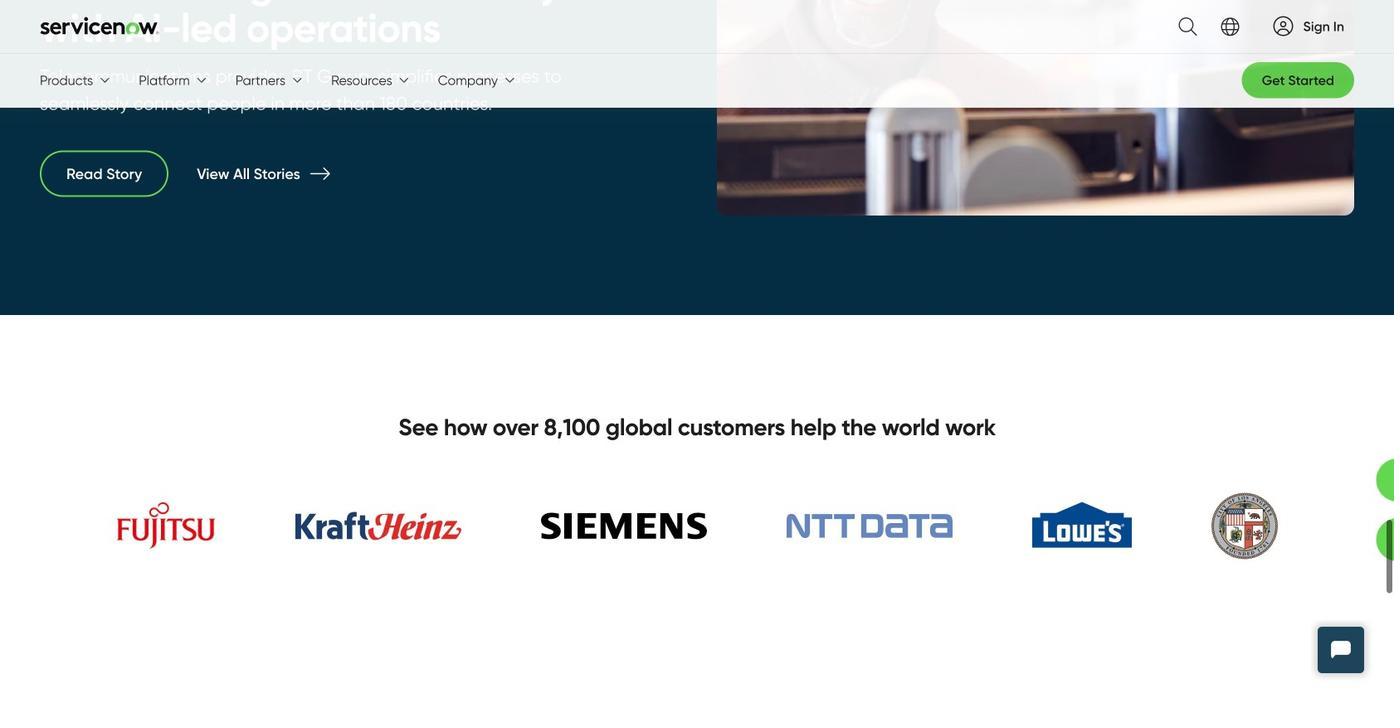 Task type: describe. For each thing, give the bounding box(es) containing it.
search image
[[1169, 7, 1197, 46]]

servicenow image
[[40, 17, 159, 35]]

arc image
[[1274, 16, 1294, 36]]



Task type: vqa. For each thing, say whether or not it's contained in the screenshot.
business inside "Digitization is at the core of our business agenda," says Jolene. "ServiceNow enables us to harmonize and streamline processes, deliver rapid support, and take ownership of our master data."
no



